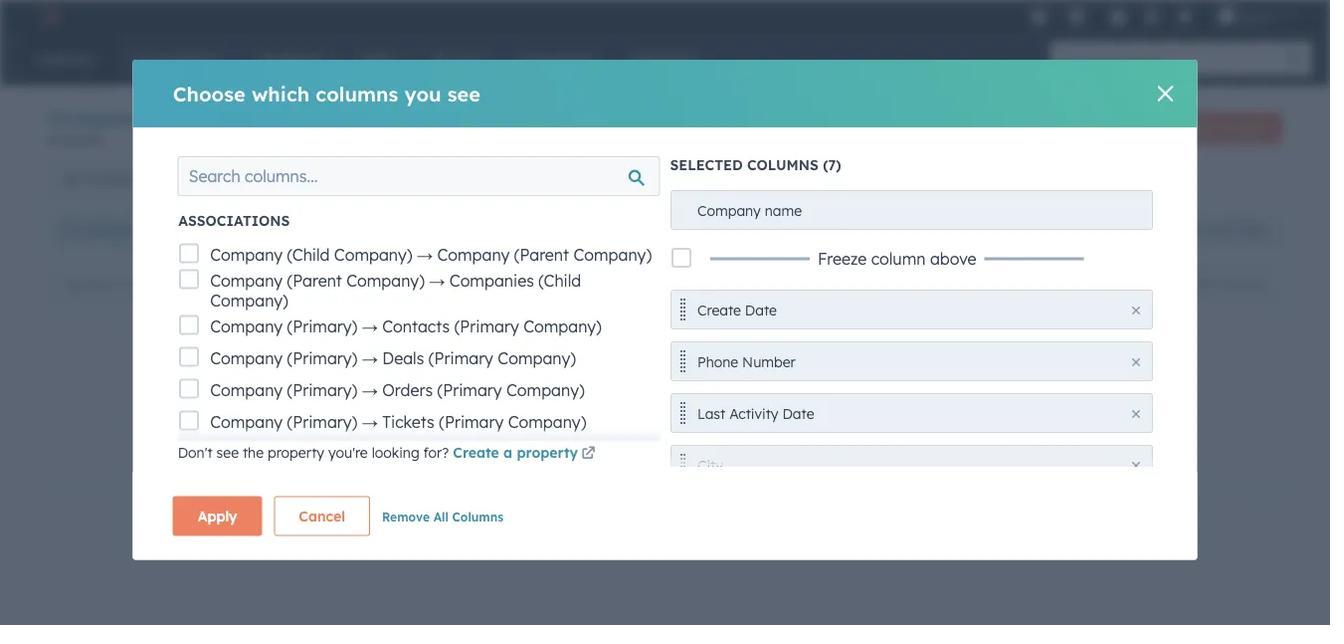 Task type: describe. For each thing, give the bounding box(es) containing it.
companies
[[83, 170, 155, 187]]

edit
[[1193, 277, 1215, 292]]

close image inside city button
[[1132, 461, 1140, 469]]

up.
[[578, 419, 598, 436]]

all views
[[1127, 169, 1188, 187]]

(1) company owner
[[61, 221, 197, 238]]

choose which columns you see
[[173, 81, 481, 106]]

(primary) for orders
[[287, 380, 357, 400]]

the inside "no companies match the current filters."
[[536, 326, 568, 351]]

(primary) for deals
[[287, 348, 357, 368]]

search button
[[1279, 42, 1313, 76]]

date
[[308, 221, 340, 238]]

actions button
[[971, 112, 1058, 144]]

tickets
[[382, 412, 434, 431]]

export button
[[1105, 271, 1168, 297]]

link opens in a new window image
[[582, 447, 596, 461]]

phone
[[697, 353, 738, 370]]

create for create a property
[[453, 444, 499, 461]]

create a property
[[453, 444, 578, 461]]

company name
[[697, 202, 802, 219]]

all companies
[[64, 170, 155, 187]]

filters.
[[394, 351, 456, 376]]

(1) inside popup button
[[61, 221, 79, 238]]

see inside expecting to see new companies? try again in a few seconds as the system catches up.
[[402, 395, 424, 413]]

all inside all views "link"
[[1127, 169, 1144, 187]]

clear
[[881, 221, 918, 238]]

(primary for deals
[[428, 348, 493, 368]]

city button
[[670, 444, 1153, 484]]

data quality button
[[834, 108, 959, 148]]

edit columns button
[[1180, 271, 1278, 297]]

selected columns (7)
[[670, 156, 842, 174]]

again
[[567, 395, 605, 413]]

data
[[868, 119, 902, 136]]

apple menu
[[1025, 0, 1307, 32]]

which
[[252, 81, 310, 106]]

phone number button
[[670, 341, 1153, 381]]

company for company (primary) → deals (primary company)
[[210, 348, 282, 368]]

help image
[[1110, 9, 1128, 27]]

close image for columns
[[1158, 86, 1174, 102]]

freeze
[[818, 248, 867, 268]]

the inside choose which columns you see dialog
[[243, 444, 264, 461]]

1 property from the left
[[268, 444, 324, 461]]

for?
[[424, 444, 449, 461]]

columns inside button
[[1218, 277, 1265, 292]]

all inside all companies button
[[64, 170, 79, 187]]

import button
[[1070, 112, 1144, 144]]

system
[[473, 419, 519, 436]]

company (primary) → orders (primary company)
[[210, 380, 584, 400]]

phone number
[[697, 353, 795, 370]]

→ for deals
[[362, 348, 378, 368]]

seconds
[[371, 419, 425, 436]]

choose
[[173, 81, 246, 106]]

records
[[59, 132, 104, 147]]

2 vertical spatial see
[[217, 444, 239, 461]]

create for create date
[[697, 301, 741, 318]]

(parent inside company (parent company) → companies (child company)
[[287, 270, 342, 290]]

catches
[[523, 419, 574, 436]]

company for company (child company) → company (parent company)
[[210, 244, 282, 264]]

owner
[[154, 221, 197, 238]]

choose which columns you see dialog
[[133, 60, 1198, 625]]

Search columns... search field
[[178, 156, 660, 196]]

(primary) for tickets
[[287, 412, 357, 431]]

views
[[1149, 169, 1188, 187]]

all views link
[[1114, 158, 1200, 198]]

you're
[[328, 444, 368, 461]]

hubspot image
[[36, 4, 60, 28]]

(1) inside button
[[837, 221, 855, 238]]

companies inside company (parent company) → companies (child company)
[[449, 270, 534, 290]]

freeze column above
[[818, 248, 976, 268]]

activity
[[729, 405, 778, 422]]

company for company (primary) → orders (primary company)
[[210, 380, 282, 400]]

(primary for contacts
[[454, 316, 519, 336]]

cancel
[[299, 507, 345, 524]]

→ for tickets
[[362, 412, 378, 431]]

a inside expecting to see new companies? try again in a few seconds as the system catches up.
[[331, 419, 340, 436]]

import
[[1087, 120, 1127, 135]]

companies inside "no companies match the current filters."
[[350, 326, 461, 351]]

above
[[930, 248, 976, 268]]

selected
[[670, 156, 743, 174]]

few
[[344, 419, 367, 436]]

remove
[[382, 509, 430, 524]]

create date button
[[670, 289, 1153, 329]]

(1) company owner button
[[48, 210, 207, 250]]

company for company name
[[697, 202, 761, 219]]

last activity date
[[697, 405, 814, 422]]

notifications image
[[1176, 9, 1194, 27]]

last activity date button
[[670, 393, 1153, 432]]

clear all
[[881, 221, 940, 238]]

orders
[[382, 380, 432, 400]]

advanced
[[719, 221, 788, 238]]

company (primary) → deals (primary company)
[[210, 348, 576, 368]]

columns inside remove all columns button
[[452, 509, 504, 524]]

property inside "create a property" link
[[517, 444, 578, 461]]

you
[[404, 81, 442, 106]]

don't
[[178, 444, 213, 461]]

actions
[[988, 120, 1029, 135]]

don't see the property you're looking for?
[[178, 444, 453, 461]]

apple
[[1240, 7, 1275, 24]]

(primary for tickets
[[439, 412, 503, 431]]

apply button
[[173, 496, 262, 536]]

save view button
[[1175, 214, 1283, 246]]

company for company (primary) → contacts (primary company)
[[210, 316, 282, 336]]

all companies button
[[48, 158, 496, 198]]



Task type: vqa. For each thing, say whether or not it's contained in the screenshot.
ADVANCED FILTERS (1) button
yes



Task type: locate. For each thing, give the bounding box(es) containing it.
as
[[428, 419, 444, 436]]

2 horizontal spatial see
[[448, 81, 481, 106]]

0 vertical spatial columns
[[316, 81, 398, 106]]

0 horizontal spatial columns
[[452, 509, 504, 524]]

marketplaces button
[[1056, 0, 1098, 32]]

company
[[697, 202, 761, 219], [83, 221, 150, 238], [210, 244, 282, 264], [437, 244, 509, 264], [210, 270, 282, 290], [210, 316, 282, 336], [210, 348, 282, 368], [210, 380, 282, 400], [210, 412, 282, 431]]

export
[[1118, 277, 1155, 292]]

0 vertical spatial see
[[448, 81, 481, 106]]

name
[[765, 202, 802, 219]]

1 (primary) from the top
[[287, 316, 357, 336]]

0 vertical spatial the
[[536, 326, 568, 351]]

columns right the edit
[[1218, 277, 1265, 292]]

all
[[1127, 169, 1144, 187], [64, 170, 79, 187], [922, 221, 940, 238], [434, 509, 449, 524]]

columns
[[316, 81, 398, 106], [1218, 277, 1265, 292]]

1 vertical spatial companies
[[449, 270, 534, 290]]

close image inside create date button
[[1132, 306, 1140, 314]]

0 horizontal spatial property
[[268, 444, 324, 461]]

all right the 'clear'
[[922, 221, 940, 238]]

see right don't
[[217, 444, 239, 461]]

→
[[416, 244, 432, 264], [429, 270, 445, 290], [362, 316, 378, 336], [362, 348, 378, 368], [362, 380, 378, 400], [362, 412, 378, 431]]

company inside company (parent company) → companies (child company)
[[210, 270, 282, 290]]

date right the activity
[[782, 405, 814, 422]]

search image
[[1289, 52, 1303, 66]]

1 vertical spatial close image
[[1132, 410, 1140, 417]]

(child
[[287, 244, 329, 264], [538, 270, 581, 290]]

1 (1) from the left
[[61, 221, 79, 238]]

match
[[467, 326, 530, 351]]

in
[[315, 419, 327, 436]]

create company
[[1172, 120, 1266, 135]]

all inside clear all button
[[922, 221, 940, 238]]

create inside companies banner
[[1172, 120, 1210, 135]]

close image for phone number
[[1132, 358, 1140, 366]]

2 horizontal spatial the
[[536, 326, 568, 351]]

create company button
[[1156, 112, 1283, 144]]

no
[[315, 326, 344, 351]]

columns right the remove
[[452, 509, 504, 524]]

looking
[[372, 444, 420, 461]]

all down the 0 records on the left top of page
[[64, 170, 79, 187]]

companies?
[[459, 395, 540, 413]]

expecting to see new companies? try again in a few seconds as the system catches up.
[[315, 395, 605, 436]]

1 horizontal spatial see
[[402, 395, 424, 413]]

2 (primary) from the top
[[287, 348, 357, 368]]

(primary) up don't see the property you're looking for?
[[287, 412, 357, 431]]

the right don't
[[243, 444, 264, 461]]

0 horizontal spatial (1)
[[61, 221, 79, 238]]

0 vertical spatial close image
[[1132, 306, 1140, 314]]

1 vertical spatial see
[[402, 395, 424, 413]]

(primary) for contacts
[[287, 316, 357, 336]]

0 vertical spatial close image
[[1158, 86, 1174, 102]]

create date
[[697, 301, 777, 318]]

1 vertical spatial (child
[[538, 270, 581, 290]]

2 vertical spatial close image
[[1132, 461, 1140, 469]]

0 horizontal spatial (child
[[287, 244, 329, 264]]

contacts
[[382, 316, 450, 336]]

(primary
[[454, 316, 519, 336], [428, 348, 493, 368], [437, 380, 502, 400], [439, 412, 503, 431]]

→ inside company (parent company) → companies (child company)
[[429, 270, 445, 290]]

(primary for orders
[[437, 380, 502, 400]]

a right in
[[331, 419, 340, 436]]

to
[[385, 395, 398, 413]]

marketplaces image
[[1068, 9, 1086, 27]]

Search HubSpot search field
[[1051, 42, 1295, 76]]

property down catches at bottom left
[[517, 444, 578, 461]]

close image for date
[[1132, 410, 1140, 417]]

expecting
[[315, 395, 381, 413]]

advanced filters (1)
[[719, 221, 855, 238]]

company (parent company) → companies (child company)
[[210, 270, 581, 310]]

close image
[[1132, 306, 1140, 314], [1132, 358, 1140, 366]]

0 vertical spatial (parent
[[514, 244, 569, 264]]

a down system on the left of page
[[504, 444, 513, 461]]

create up phone
[[697, 301, 741, 318]]

1 horizontal spatial (1)
[[837, 221, 855, 238]]

remove all columns
[[382, 509, 504, 524]]

the right as
[[448, 419, 469, 436]]

3 (primary) from the top
[[287, 380, 357, 400]]

save view
[[1210, 222, 1266, 237]]

create down system on the left of page
[[453, 444, 499, 461]]

1 close image from the top
[[1132, 306, 1140, 314]]

deals
[[382, 348, 424, 368]]

0 vertical spatial a
[[331, 419, 340, 436]]

associations
[[178, 212, 289, 229]]

link opens in a new window image
[[582, 442, 596, 466]]

1 horizontal spatial the
[[448, 419, 469, 436]]

number
[[742, 353, 795, 370]]

(1) down the all companies at the left top of the page
[[61, 221, 79, 238]]

data quality
[[868, 119, 958, 136]]

columns
[[747, 156, 819, 174], [452, 509, 504, 524]]

1 horizontal spatial columns
[[747, 156, 819, 174]]

1 horizontal spatial date
[[782, 405, 814, 422]]

column
[[871, 248, 926, 268]]

(primary) up the expecting
[[287, 348, 357, 368]]

property
[[268, 444, 324, 461], [517, 444, 578, 461]]

1 vertical spatial date
[[782, 405, 814, 422]]

create inside popup button
[[258, 221, 304, 238]]

2 close image from the top
[[1132, 358, 1140, 366]]

upgrade link
[[1027, 5, 1052, 26]]

1 vertical spatial (parent
[[287, 270, 342, 290]]

view
[[1241, 222, 1266, 237]]

→ for contacts
[[362, 316, 378, 336]]

1 horizontal spatial columns
[[1218, 277, 1265, 292]]

try
[[544, 395, 563, 413]]

2 vertical spatial the
[[243, 444, 264, 461]]

0 vertical spatial companies
[[48, 105, 159, 130]]

remove all columns button
[[382, 504, 504, 528]]

hubspot link
[[24, 4, 75, 28]]

1 horizontal spatial a
[[504, 444, 513, 461]]

0 horizontal spatial see
[[217, 444, 239, 461]]

notifications button
[[1168, 0, 1202, 32]]

see right you
[[448, 81, 481, 106]]

0 records
[[48, 132, 104, 147]]

clear all button
[[868, 210, 952, 250]]

0 horizontal spatial a
[[331, 419, 340, 436]]

company for company (primary) → tickets (primary company)
[[210, 412, 282, 431]]

create a property link
[[453, 442, 599, 466]]

(parent
[[514, 244, 569, 264], [287, 270, 342, 290]]

create for create company
[[1172, 120, 1210, 135]]

→ for orders
[[362, 380, 378, 400]]

advanced filters (1) button
[[685, 210, 868, 250]]

create date button
[[245, 210, 366, 250]]

companies button
[[48, 104, 177, 132]]

settings image
[[1143, 8, 1161, 26]]

the inside expecting to see new companies? try again in a few seconds as the system catches up.
[[448, 419, 469, 436]]

0 horizontal spatial columns
[[316, 81, 398, 106]]

0 vertical spatial columns
[[747, 156, 819, 174]]

see
[[448, 81, 481, 106], [402, 395, 424, 413], [217, 444, 239, 461]]

property down in
[[268, 444, 324, 461]]

1 vertical spatial close image
[[1132, 358, 1140, 366]]

columns up name
[[747, 156, 819, 174]]

company inside popup button
[[83, 221, 150, 238]]

1 horizontal spatial property
[[517, 444, 578, 461]]

city
[[697, 456, 723, 474]]

1 vertical spatial columns
[[1218, 277, 1265, 292]]

apply
[[198, 507, 237, 524]]

create for create date
[[258, 221, 304, 238]]

0 horizontal spatial date
[[745, 301, 777, 318]]

0 horizontal spatial the
[[243, 444, 264, 461]]

(primary) up in
[[287, 380, 357, 400]]

close image for create date
[[1132, 306, 1140, 314]]

1 horizontal spatial (child
[[538, 270, 581, 290]]

Search name, phone, or domain search field
[[53, 266, 288, 302]]

2 (1) from the left
[[837, 221, 855, 238]]

edit columns
[[1193, 277, 1265, 292]]

columns inside dialog
[[316, 81, 398, 106]]

create left company at right
[[1172, 120, 1210, 135]]

company (primary) → contacts (primary company)
[[210, 316, 601, 336]]

2 property from the left
[[517, 444, 578, 461]]

current
[[315, 351, 388, 376]]

filters
[[792, 221, 832, 238]]

a inside choose which columns you see dialog
[[504, 444, 513, 461]]

all inside remove all columns button
[[434, 509, 449, 524]]

date
[[745, 301, 777, 318], [782, 405, 814, 422]]

0
[[48, 132, 56, 147]]

close image
[[1158, 86, 1174, 102], [1132, 410, 1140, 417], [1132, 461, 1140, 469]]

companies
[[48, 105, 159, 130], [449, 270, 534, 290], [350, 326, 461, 351]]

columns left you
[[316, 81, 398, 106]]

all right the remove
[[434, 509, 449, 524]]

apple button
[[1206, 0, 1305, 32]]

1 vertical spatial the
[[448, 419, 469, 436]]

cancel button
[[274, 496, 370, 536]]

close image inside phone number button
[[1132, 358, 1140, 366]]

upgrade image
[[1031, 8, 1048, 26]]

4 (primary) from the top
[[287, 412, 357, 431]]

0 horizontal spatial (parent
[[287, 270, 342, 290]]

the right match
[[536, 326, 568, 351]]

save
[[1210, 222, 1237, 237]]

no companies match the current filters.
[[315, 326, 568, 376]]

company (primary) → tickets (primary company)
[[210, 412, 586, 431]]

company (child company) → company (parent company)
[[210, 244, 652, 264]]

2 vertical spatial companies
[[350, 326, 461, 351]]

(parent up match
[[514, 244, 569, 264]]

bob builder image
[[1218, 7, 1236, 25]]

companies banner
[[48, 102, 1283, 158]]

0 vertical spatial date
[[745, 301, 777, 318]]

0 vertical spatial (child
[[287, 244, 329, 264]]

1 vertical spatial columns
[[452, 509, 504, 524]]

(primary) up current
[[287, 316, 357, 336]]

(1) up 'freeze'
[[837, 221, 855, 238]]

help button
[[1102, 0, 1136, 32]]

see right to
[[402, 395, 424, 413]]

1 vertical spatial a
[[504, 444, 513, 461]]

close image inside last activity date button
[[1132, 410, 1140, 417]]

(child inside company (parent company) → companies (child company)
[[538, 270, 581, 290]]

all left views in the top of the page
[[1127, 169, 1144, 187]]

create date
[[258, 221, 340, 238]]

companies inside popup button
[[48, 105, 159, 130]]

company for company (parent company) → companies (child company)
[[210, 270, 282, 290]]

(parent down create date popup button at top left
[[287, 270, 342, 290]]

create left the "date"
[[258, 221, 304, 238]]

the
[[536, 326, 568, 351], [448, 419, 469, 436], [243, 444, 264, 461]]

1 horizontal spatial (parent
[[514, 244, 569, 264]]

date up number
[[745, 301, 777, 318]]

new
[[428, 395, 455, 413]]



